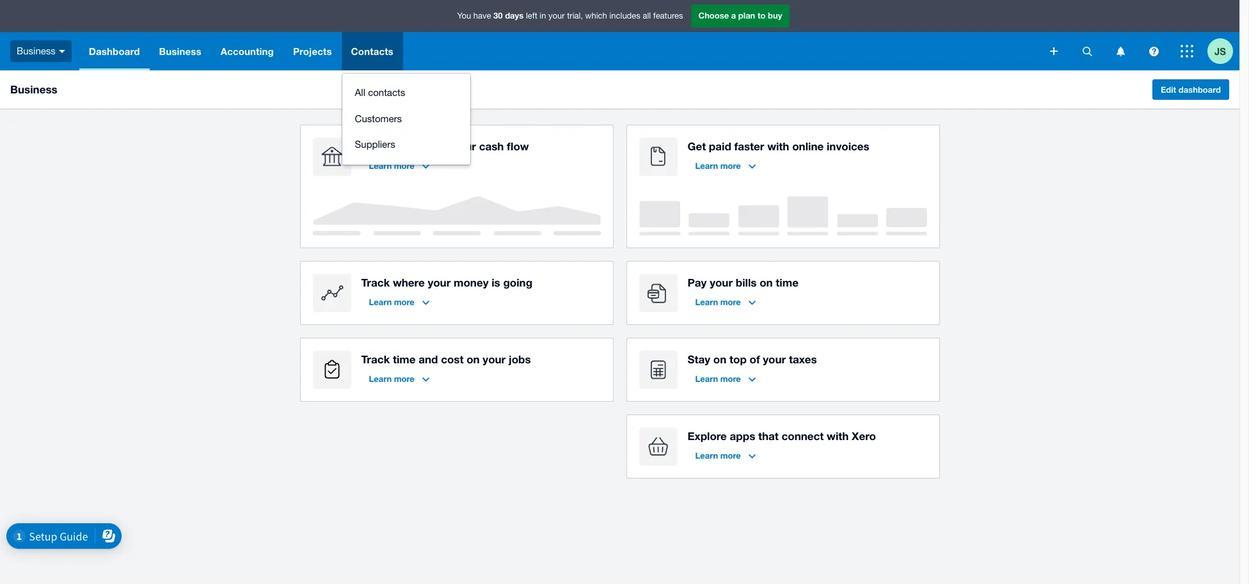 Task type: describe. For each thing, give the bounding box(es) containing it.
banner containing js
[[0, 0, 1240, 165]]

all contacts
[[355, 87, 405, 98]]

faster
[[735, 140, 765, 153]]

that
[[759, 430, 779, 443]]

track where your money is going
[[361, 276, 533, 289]]

pay your bills on time
[[688, 276, 799, 289]]

buy
[[768, 10, 783, 21]]

group inside navigation
[[342, 74, 470, 164]]

projects
[[293, 45, 332, 57]]

invoices icon image
[[639, 138, 678, 176]]

your right 'where'
[[428, 276, 451, 289]]

invoices
[[827, 140, 870, 153]]

bills
[[736, 276, 757, 289]]

is
[[492, 276, 500, 289]]

learn more button for where
[[361, 292, 437, 312]]

left
[[526, 11, 538, 21]]

which
[[585, 11, 607, 21]]

customers
[[355, 113, 402, 124]]

learn more button for visibility
[[361, 156, 437, 176]]

dashboard link
[[79, 32, 149, 70]]

your right of
[[763, 353, 786, 366]]

cost
[[441, 353, 464, 366]]

all contacts link
[[342, 80, 470, 106]]

1 business button from the left
[[0, 32, 79, 70]]

get for get visibility over your cash flow
[[361, 140, 380, 153]]

learn more for where
[[369, 297, 415, 307]]

1 vertical spatial with
[[827, 430, 849, 443]]

invoices preview bar graph image
[[639, 197, 927, 236]]

navigation containing dashboard
[[79, 32, 1041, 165]]

money
[[454, 276, 489, 289]]

learn for where
[[369, 297, 392, 307]]

pay
[[688, 276, 707, 289]]

flow
[[507, 140, 529, 153]]

learn more for apps
[[695, 451, 741, 461]]

contacts button
[[342, 32, 403, 70]]

more for apps
[[721, 451, 741, 461]]

learn more button for apps
[[688, 446, 764, 466]]

js
[[1215, 45, 1226, 57]]

includes
[[610, 11, 641, 21]]

more for visibility
[[394, 161, 415, 171]]

banking icon image
[[313, 138, 351, 176]]

jobs
[[509, 353, 531, 366]]

track for track time and cost on your jobs
[[361, 353, 390, 366]]

js button
[[1208, 32, 1240, 70]]

0 horizontal spatial svg image
[[1050, 47, 1058, 55]]

your right pay
[[710, 276, 733, 289]]

learn more button for on
[[688, 369, 764, 389]]

paid
[[709, 140, 732, 153]]

learn for time
[[369, 374, 392, 384]]

plan
[[739, 10, 756, 21]]

stay
[[688, 353, 711, 366]]

learn more button for your
[[688, 292, 764, 312]]

of
[[750, 353, 760, 366]]

to
[[758, 10, 766, 21]]

learn for on
[[695, 374, 718, 384]]

learn for paid
[[695, 161, 718, 171]]

edit
[[1161, 84, 1177, 95]]

learn for apps
[[695, 451, 718, 461]]

connect
[[782, 430, 824, 443]]

choose
[[699, 10, 729, 21]]



Task type: locate. For each thing, give the bounding box(es) containing it.
get paid faster with online invoices
[[688, 140, 870, 153]]

your right in at the left top
[[549, 11, 565, 21]]

track money icon image
[[313, 274, 351, 312]]

more down top
[[721, 374, 741, 384]]

business inside navigation
[[159, 45, 201, 57]]

more for time
[[394, 374, 415, 384]]

days
[[505, 10, 524, 21]]

1 horizontal spatial with
[[827, 430, 849, 443]]

edit dashboard
[[1161, 84, 1221, 95]]

online
[[793, 140, 824, 153]]

learn more button down and
[[361, 369, 437, 389]]

business
[[17, 45, 56, 56], [159, 45, 201, 57], [10, 83, 57, 96]]

where
[[393, 276, 425, 289]]

1 horizontal spatial time
[[776, 276, 799, 289]]

2 business button from the left
[[149, 32, 211, 70]]

list box
[[342, 74, 470, 165]]

track
[[361, 276, 390, 289], [361, 353, 390, 366]]

more down the paid
[[721, 161, 741, 171]]

navigation
[[79, 32, 1041, 165]]

learn down the paid
[[695, 161, 718, 171]]

0 horizontal spatial get
[[361, 140, 380, 153]]

time left and
[[393, 353, 416, 366]]

more down visibility
[[394, 161, 415, 171]]

1 horizontal spatial get
[[688, 140, 706, 153]]

learn more down 'where'
[[369, 297, 415, 307]]

learn right track money icon
[[369, 297, 392, 307]]

with
[[768, 140, 790, 153], [827, 430, 849, 443]]

on left top
[[714, 353, 727, 366]]

all
[[643, 11, 651, 21]]

suppliers link
[[342, 132, 470, 158]]

add-ons icon image
[[639, 428, 678, 466]]

2 track from the top
[[361, 353, 390, 366]]

get visibility over your cash flow
[[361, 140, 529, 153]]

0 vertical spatial time
[[776, 276, 799, 289]]

learn more button down the paid
[[688, 156, 764, 176]]

going
[[503, 276, 533, 289]]

learn more for visibility
[[369, 161, 415, 171]]

learn more
[[369, 161, 415, 171], [695, 161, 741, 171], [369, 297, 415, 307], [695, 297, 741, 307], [369, 374, 415, 384], [695, 374, 741, 384], [695, 451, 741, 461]]

svg image
[[1083, 46, 1092, 56], [1117, 46, 1125, 56], [1149, 46, 1159, 56], [59, 50, 65, 53]]

your left jobs
[[483, 353, 506, 366]]

learn more button down the apps
[[688, 446, 764, 466]]

1 horizontal spatial business button
[[149, 32, 211, 70]]

have
[[474, 11, 491, 21]]

you
[[457, 11, 471, 21]]

learn for your
[[695, 297, 718, 307]]

1 vertical spatial track
[[361, 353, 390, 366]]

2 get from the left
[[688, 140, 706, 153]]

projects button
[[284, 32, 342, 70]]

customers link
[[342, 106, 470, 132]]

learn down suppliers
[[369, 161, 392, 171]]

learn more button down visibility
[[361, 156, 437, 176]]

suppliers
[[355, 139, 395, 150]]

more for your
[[721, 297, 741, 307]]

all
[[355, 87, 365, 98]]

1 horizontal spatial svg image
[[1181, 45, 1194, 58]]

bills icon image
[[639, 274, 678, 312]]

a
[[732, 10, 736, 21]]

accounting button
[[211, 32, 284, 70]]

visibility
[[383, 140, 424, 153]]

in
[[540, 11, 546, 21]]

learn more button down 'where'
[[361, 292, 437, 312]]

time right bills
[[776, 276, 799, 289]]

2 horizontal spatial on
[[760, 276, 773, 289]]

contacts
[[351, 45, 394, 57]]

list box containing all contacts
[[342, 74, 470, 165]]

1 vertical spatial time
[[393, 353, 416, 366]]

more for on
[[721, 374, 741, 384]]

learn more for paid
[[695, 161, 741, 171]]

track left 'where'
[[361, 276, 390, 289]]

time
[[776, 276, 799, 289], [393, 353, 416, 366]]

0 vertical spatial track
[[361, 276, 390, 289]]

learn more button for paid
[[688, 156, 764, 176]]

more down 'where'
[[394, 297, 415, 307]]

features
[[653, 11, 683, 21]]

1 track from the top
[[361, 276, 390, 289]]

and
[[419, 353, 438, 366]]

trial,
[[567, 11, 583, 21]]

1 get from the left
[[361, 140, 380, 153]]

list box inside navigation
[[342, 74, 470, 165]]

explore
[[688, 430, 727, 443]]

learn more button down top
[[688, 369, 764, 389]]

with right the faster
[[768, 140, 790, 153]]

learn right projects icon
[[369, 374, 392, 384]]

group containing all contacts
[[342, 74, 470, 164]]

get left the paid
[[688, 140, 706, 153]]

svg image
[[1181, 45, 1194, 58], [1050, 47, 1058, 55]]

on
[[760, 276, 773, 289], [467, 353, 480, 366], [714, 353, 727, 366]]

learn down pay
[[695, 297, 718, 307]]

explore apps that connect with xero
[[688, 430, 876, 443]]

your right the over
[[453, 140, 476, 153]]

more for paid
[[721, 161, 741, 171]]

taxes
[[789, 353, 817, 366]]

banking preview line graph image
[[313, 197, 601, 236]]

edit dashboard button
[[1153, 79, 1230, 100]]

track right projects icon
[[361, 353, 390, 366]]

learn more button for time
[[361, 369, 437, 389]]

learn more down track time and cost on your jobs
[[369, 374, 415, 384]]

1 horizontal spatial on
[[714, 353, 727, 366]]

learn down stay
[[695, 374, 718, 384]]

over
[[427, 140, 450, 153]]

30
[[494, 10, 503, 21]]

0 horizontal spatial on
[[467, 353, 480, 366]]

cash
[[479, 140, 504, 153]]

contacts
[[368, 87, 405, 98]]

choose a plan to buy
[[699, 10, 783, 21]]

business button
[[0, 32, 79, 70], [149, 32, 211, 70]]

learn more button
[[361, 156, 437, 176], [688, 156, 764, 176], [361, 292, 437, 312], [688, 292, 764, 312], [361, 369, 437, 389], [688, 369, 764, 389], [688, 446, 764, 466]]

learn more down the paid
[[695, 161, 741, 171]]

top
[[730, 353, 747, 366]]

more down the apps
[[721, 451, 741, 461]]

learn more for on
[[695, 374, 741, 384]]

group
[[342, 74, 470, 164]]

learn down explore
[[695, 451, 718, 461]]

get for get paid faster with online invoices
[[688, 140, 706, 153]]

you have 30 days left in your trial, which includes all features
[[457, 10, 683, 21]]

stay on top of your taxes
[[688, 353, 817, 366]]

your
[[549, 11, 565, 21], [453, 140, 476, 153], [428, 276, 451, 289], [710, 276, 733, 289], [483, 353, 506, 366], [763, 353, 786, 366]]

learn for visibility
[[369, 161, 392, 171]]

learn more for time
[[369, 374, 415, 384]]

dashboard
[[1179, 84, 1221, 95]]

xero
[[852, 430, 876, 443]]

learn
[[369, 161, 392, 171], [695, 161, 718, 171], [369, 297, 392, 307], [695, 297, 718, 307], [369, 374, 392, 384], [695, 374, 718, 384], [695, 451, 718, 461]]

banner
[[0, 0, 1240, 165]]

learn more button down pay your bills on time
[[688, 292, 764, 312]]

more for where
[[394, 297, 415, 307]]

your inside you have 30 days left in your trial, which includes all features
[[549, 11, 565, 21]]

dashboard
[[89, 45, 140, 57]]

get down customers
[[361, 140, 380, 153]]

get
[[361, 140, 380, 153], [688, 140, 706, 153]]

with left xero
[[827, 430, 849, 443]]

learn more down explore
[[695, 451, 741, 461]]

0 horizontal spatial time
[[393, 353, 416, 366]]

more down pay your bills on time
[[721, 297, 741, 307]]

on right cost
[[467, 353, 480, 366]]

learn more down pay
[[695, 297, 741, 307]]

learn more down stay
[[695, 374, 741, 384]]

taxes icon image
[[639, 351, 678, 389]]

apps
[[730, 430, 756, 443]]

0 vertical spatial with
[[768, 140, 790, 153]]

svg image inside the business popup button
[[59, 50, 65, 53]]

track for track where your money is going
[[361, 276, 390, 289]]

on right bills
[[760, 276, 773, 289]]

projects icon image
[[313, 351, 351, 389]]

learn more down visibility
[[369, 161, 415, 171]]

0 horizontal spatial business button
[[0, 32, 79, 70]]

accounting
[[221, 45, 274, 57]]

more down track time and cost on your jobs
[[394, 374, 415, 384]]

track time and cost on your jobs
[[361, 353, 531, 366]]

0 horizontal spatial with
[[768, 140, 790, 153]]

learn more for your
[[695, 297, 741, 307]]

more
[[394, 161, 415, 171], [721, 161, 741, 171], [394, 297, 415, 307], [721, 297, 741, 307], [394, 374, 415, 384], [721, 374, 741, 384], [721, 451, 741, 461]]

business button inside navigation
[[149, 32, 211, 70]]



Task type: vqa. For each thing, say whether or not it's contained in the screenshot.
Explore
yes



